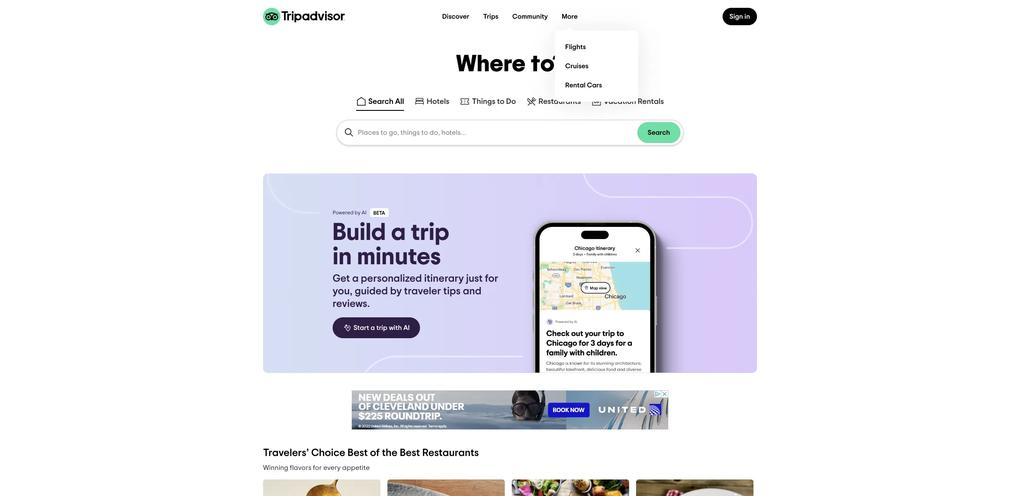 Task type: describe. For each thing, give the bounding box(es) containing it.
with
[[389, 324, 402, 331]]

rental cars link
[[562, 76, 632, 95]]

to?
[[531, 53, 564, 76]]

cruises link
[[562, 57, 632, 76]]

search all button
[[354, 94, 406, 111]]

0 horizontal spatial by
[[355, 210, 361, 215]]

trips button
[[476, 8, 506, 25]]

search search field containing search
[[337, 120, 683, 145]]

powered
[[333, 210, 354, 215]]

0 horizontal spatial a
[[352, 274, 359, 284]]

trips
[[483, 13, 499, 20]]

for inside build a trip in minutes get a personalized itinerary just for you, guided by traveler tips and reviews.
[[485, 274, 498, 284]]

where to?
[[456, 53, 564, 76]]

more
[[562, 13, 578, 20]]

menu containing flights
[[555, 30, 639, 102]]

minutes
[[357, 245, 441, 269]]

to
[[497, 98, 505, 106]]

search for search all
[[368, 98, 394, 106]]

by inside build a trip in minutes get a personalized itinerary just for you, guided by traveler tips and reviews.
[[390, 286, 402, 297]]

0 vertical spatial in
[[745, 13, 750, 20]]

beta
[[374, 211, 385, 216]]

a for build
[[391, 221, 406, 245]]

start a trip with ai
[[354, 324, 410, 331]]

community button
[[506, 8, 555, 25]]

hotels button
[[413, 94, 451, 111]]

vacation rentals button
[[590, 94, 666, 111]]

winning flavors for every appetite
[[263, 465, 370, 472]]

all
[[395, 98, 404, 106]]

itinerary
[[424, 274, 464, 284]]

start a trip with ai button
[[333, 318, 420, 338]]

things to do link
[[460, 96, 516, 107]]

start
[[354, 324, 369, 331]]

reviews.
[[333, 299, 370, 309]]

vacation rentals
[[604, 98, 664, 106]]

sign in link
[[723, 8, 757, 25]]

choice
[[311, 448, 345, 458]]

search for search
[[648, 129, 670, 136]]

in inside build a trip in minutes get a personalized itinerary just for you, guided by traveler tips and reviews.
[[333, 245, 352, 269]]

ai inside button
[[403, 324, 410, 331]]

travelers'
[[263, 448, 309, 458]]

a for start
[[371, 324, 375, 331]]

vacation rentals link
[[592, 96, 664, 107]]

2 best from the left
[[400, 448, 420, 458]]

search image
[[344, 127, 355, 138]]

hotels
[[427, 98, 450, 106]]

hotels link
[[415, 96, 450, 107]]

rental cars
[[565, 82, 602, 89]]

trip for minutes
[[411, 221, 449, 245]]

restaurants button
[[525, 94, 583, 111]]

0 vertical spatial ai
[[362, 210, 367, 215]]

things
[[472, 98, 496, 106]]

advertisement region
[[352, 391, 669, 430]]

tab list containing search all
[[0, 93, 1020, 113]]



Task type: locate. For each thing, give the bounding box(es) containing it.
of
[[370, 448, 380, 458]]

just
[[466, 274, 483, 284]]

menu
[[555, 30, 639, 102]]

restaurants
[[539, 98, 581, 106], [422, 448, 479, 458]]

in up get
[[333, 245, 352, 269]]

search all
[[368, 98, 404, 106]]

0 vertical spatial trip
[[411, 221, 449, 245]]

flavors
[[290, 465, 312, 472]]

0 vertical spatial a
[[391, 221, 406, 245]]

travelers' choice best of the best restaurants
[[263, 448, 479, 458]]

1 vertical spatial search
[[648, 129, 670, 136]]

powered by ai
[[333, 210, 367, 215]]

build
[[333, 221, 386, 245]]

0 horizontal spatial for
[[313, 465, 322, 472]]

1 vertical spatial trip
[[377, 324, 388, 331]]

tips
[[443, 286, 461, 297]]

1 horizontal spatial restaurants
[[539, 98, 581, 106]]

trip for ai
[[377, 324, 388, 331]]

1 horizontal spatial trip
[[411, 221, 449, 245]]

trip
[[411, 221, 449, 245], [377, 324, 388, 331]]

build a trip in minutes get a personalized itinerary just for you, guided by traveler tips and reviews.
[[333, 221, 498, 309]]

0 horizontal spatial search
[[368, 98, 394, 106]]

a right get
[[352, 274, 359, 284]]

flights
[[565, 43, 586, 50]]

in
[[745, 13, 750, 20], [333, 245, 352, 269]]

ai left "beta"
[[362, 210, 367, 215]]

more button
[[555, 8, 585, 25]]

cruises
[[565, 62, 589, 69]]

Search search field
[[337, 120, 683, 145], [358, 129, 637, 137]]

restaurants inside button
[[539, 98, 581, 106]]

1 horizontal spatial ai
[[403, 324, 410, 331]]

sign
[[730, 13, 743, 20]]

1 horizontal spatial best
[[400, 448, 420, 458]]

appetite
[[342, 465, 370, 472]]

a
[[391, 221, 406, 245], [352, 274, 359, 284], [371, 324, 375, 331]]

discover
[[442, 13, 469, 20]]

1 horizontal spatial by
[[390, 286, 402, 297]]

0 vertical spatial by
[[355, 210, 361, 215]]

rental
[[565, 82, 586, 89]]

ai right with
[[403, 324, 410, 331]]

search inside button
[[368, 98, 394, 106]]

in right sign
[[745, 13, 750, 20]]

search button
[[637, 122, 681, 143]]

and
[[463, 286, 482, 297]]

sign in
[[730, 13, 750, 20]]

search down rentals
[[648, 129, 670, 136]]

by right powered
[[355, 210, 361, 215]]

traveler
[[404, 286, 441, 297]]

0 vertical spatial restaurants
[[539, 98, 581, 106]]

1 horizontal spatial in
[[745, 13, 750, 20]]

0 vertical spatial search
[[368, 98, 394, 106]]

cars
[[587, 82, 602, 89]]

for right just
[[485, 274, 498, 284]]

0 horizontal spatial restaurants
[[422, 448, 479, 458]]

flights link
[[562, 37, 632, 57]]

you,
[[333, 286, 353, 297]]

2 horizontal spatial a
[[391, 221, 406, 245]]

things to do
[[472, 98, 516, 106]]

get
[[333, 274, 350, 284]]

for
[[485, 274, 498, 284], [313, 465, 322, 472]]

trip inside button
[[377, 324, 388, 331]]

by down personalized
[[390, 286, 402, 297]]

ai
[[362, 210, 367, 215], [403, 324, 410, 331]]

0 horizontal spatial in
[[333, 245, 352, 269]]

1 vertical spatial a
[[352, 274, 359, 284]]

do
[[506, 98, 516, 106]]

0 horizontal spatial ai
[[362, 210, 367, 215]]

every
[[323, 465, 341, 472]]

the
[[382, 448, 398, 458]]

discover button
[[435, 8, 476, 25]]

rentals
[[638, 98, 664, 106]]

guided
[[355, 286, 388, 297]]

2 vertical spatial a
[[371, 324, 375, 331]]

a right start at the bottom left of page
[[371, 324, 375, 331]]

tab list
[[0, 93, 1020, 113]]

a right build
[[391, 221, 406, 245]]

where
[[456, 53, 526, 76]]

tripadvisor image
[[263, 8, 345, 25]]

best
[[348, 448, 368, 458], [400, 448, 420, 458]]

vacation
[[604, 98, 636, 106]]

by
[[355, 210, 361, 215], [390, 286, 402, 297]]

community
[[513, 13, 548, 20]]

restaurants link
[[527, 96, 581, 107]]

things to do button
[[458, 94, 518, 111]]

best up appetite
[[348, 448, 368, 458]]

1 vertical spatial in
[[333, 245, 352, 269]]

0 horizontal spatial best
[[348, 448, 368, 458]]

1 vertical spatial restaurants
[[422, 448, 479, 458]]

1 vertical spatial for
[[313, 465, 322, 472]]

search inside button
[[648, 129, 670, 136]]

winning
[[263, 465, 288, 472]]

1 vertical spatial by
[[390, 286, 402, 297]]

1 horizontal spatial a
[[371, 324, 375, 331]]

search
[[368, 98, 394, 106], [648, 129, 670, 136]]

a inside button
[[371, 324, 375, 331]]

1 vertical spatial ai
[[403, 324, 410, 331]]

for left 'every'
[[313, 465, 322, 472]]

0 horizontal spatial trip
[[377, 324, 388, 331]]

search search field down do
[[337, 120, 683, 145]]

0 vertical spatial for
[[485, 274, 498, 284]]

1 horizontal spatial search
[[648, 129, 670, 136]]

search search field down to
[[358, 129, 637, 137]]

1 best from the left
[[348, 448, 368, 458]]

search left all
[[368, 98, 394, 106]]

trip inside build a trip in minutes get a personalized itinerary just for you, guided by traveler tips and reviews.
[[411, 221, 449, 245]]

1 horizontal spatial for
[[485, 274, 498, 284]]

personalized
[[361, 274, 422, 284]]

best right the
[[400, 448, 420, 458]]



Task type: vqa. For each thing, say whether or not it's contained in the screenshot.
the Sign in
yes



